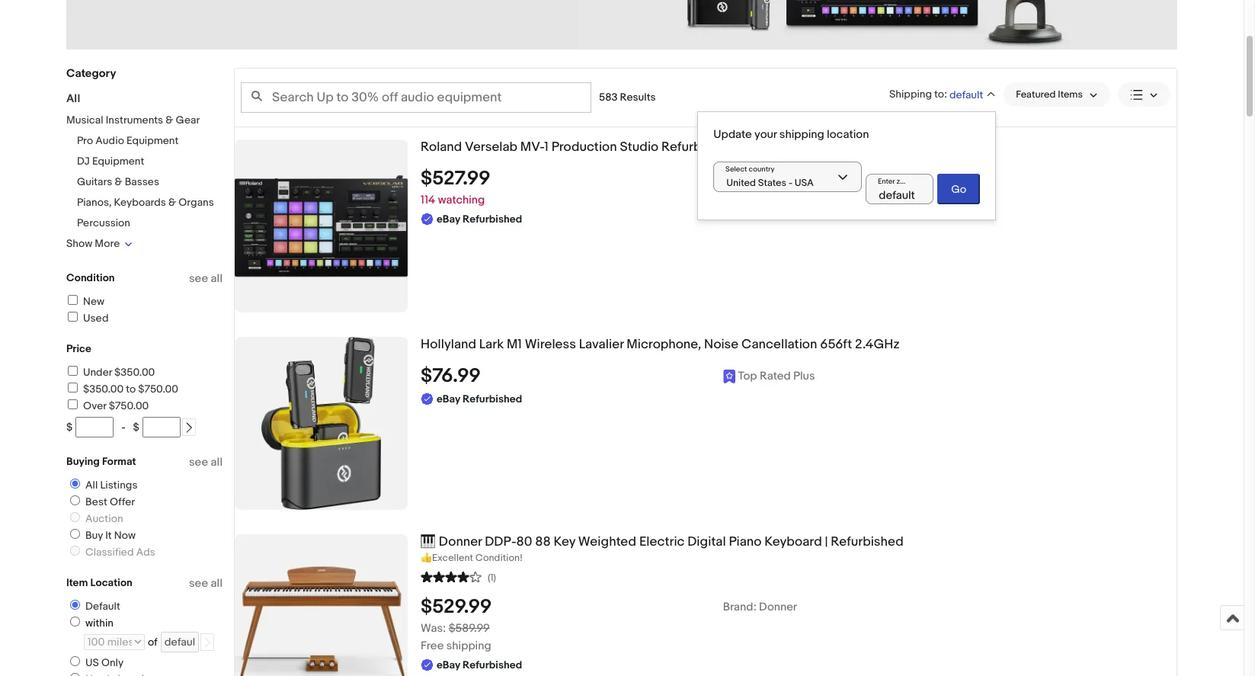 Task type: vqa. For each thing, say whether or not it's contained in the screenshot.
phone
no



Task type: locate. For each thing, give the bounding box(es) containing it.
donner for brand:
[[760, 600, 798, 614]]

ebay down 114 watching
[[437, 213, 461, 226]]

buy it now link
[[64, 529, 139, 542]]

$76.99
[[421, 364, 481, 388]]

1 vertical spatial top rated plus
[[739, 369, 816, 383]]

roland verselab mv-1 production studio refurbished link
[[421, 140, 1177, 155]]

watching
[[438, 193, 485, 207]]

$ down over $750.00 option
[[66, 421, 73, 434]]

[object undefined] image down cancellation at the right of the page
[[724, 369, 816, 384]]

refurbished
[[662, 140, 735, 155], [463, 213, 523, 226], [463, 393, 523, 406], [831, 535, 904, 550], [463, 659, 523, 672]]

1 horizontal spatial all
[[85, 479, 98, 492]]

1 rated from the top
[[760, 171, 791, 186]]

& left organs
[[169, 196, 176, 209]]

dj equipment link
[[77, 155, 144, 168]]

1 vertical spatial all
[[85, 479, 98, 492]]

& down dj equipment link
[[115, 175, 122, 188]]

$350.00 up "to"
[[114, 366, 155, 379]]

top
[[739, 171, 758, 186], [739, 369, 758, 383]]

$589.99
[[449, 621, 490, 636]]

1 top rated plus from the top
[[739, 171, 816, 186]]

show
[[66, 237, 92, 250]]

to
[[126, 383, 136, 396]]

Maximum Value text field
[[142, 417, 181, 438]]

see for used
[[189, 271, 208, 286]]

musical instruments & gear link
[[66, 114, 200, 127]]

1 [object undefined] image from the top
[[724, 171, 816, 186]]

Default radio
[[70, 600, 80, 610]]

2 $ from the left
[[133, 421, 139, 434]]

North America radio
[[70, 673, 80, 676]]

None submit
[[938, 174, 981, 204]]

None text field
[[866, 174, 934, 204]]

top down "update"
[[739, 171, 758, 186]]

New checkbox
[[68, 295, 78, 305]]

ebay for $529.99
[[437, 659, 461, 672]]

shipping down $589.99
[[447, 639, 492, 653]]

wireless
[[525, 337, 576, 352]]

weighted
[[579, 535, 637, 550]]

refurbished down watching
[[463, 213, 523, 226]]

top rated plus down roland verselab mv-1 production studio refurbished link
[[739, 171, 816, 186]]

rated
[[760, 171, 791, 186], [760, 369, 791, 383]]

pro audio equipment link
[[77, 134, 179, 147]]

ebay down free
[[437, 659, 461, 672]]

see all button for used
[[189, 271, 223, 286]]

brand:
[[724, 600, 757, 614]]

rated down cancellation at the right of the page
[[760, 369, 791, 383]]

$750.00 right "to"
[[138, 383, 178, 396]]

Under $350.00 checkbox
[[68, 366, 78, 376]]

ebay refurbished down $76.99
[[437, 393, 523, 406]]

new link
[[66, 295, 105, 308]]

brand: donner was: $589.99 free shipping
[[421, 600, 798, 653]]

2.4ghz
[[856, 337, 900, 352]]

over $750.00 link
[[66, 400, 149, 413]]

2 top from the top
[[739, 369, 758, 383]]

1 $ from the left
[[66, 421, 73, 434]]

[object undefined] image
[[724, 171, 816, 186], [724, 369, 816, 384]]

guitars & basses link
[[77, 175, 159, 188]]

your
[[755, 127, 777, 142]]

basses
[[125, 175, 159, 188]]

0 vertical spatial see
[[189, 271, 208, 286]]

🎹 donner ddp-80 88 key weighted electric digital piano keyboard | refurbished 👍excellent condition!
[[421, 535, 904, 564]]

👍Excellent Condition! text field
[[421, 552, 1177, 565]]

lavalier
[[579, 337, 624, 352]]

ebay refurbished
[[437, 213, 523, 226], [437, 393, 523, 406], [437, 659, 523, 672]]

plus for $527.99
[[794, 171, 816, 186]]

[object undefined] image for $527.99
[[724, 171, 816, 186]]

0 horizontal spatial all
[[66, 92, 80, 106]]

within radio
[[70, 617, 80, 627]]

1 see all button from the top
[[189, 271, 223, 286]]

583 results
[[599, 91, 656, 104]]

0 vertical spatial all
[[66, 92, 80, 106]]

1 vertical spatial all
[[211, 455, 223, 470]]

$
[[66, 421, 73, 434], [133, 421, 139, 434]]

see all button
[[189, 271, 223, 286], [189, 455, 223, 470], [189, 577, 223, 591]]

2 [object undefined] image from the top
[[724, 369, 816, 384]]

all up musical
[[66, 92, 80, 106]]

(1)
[[488, 572, 496, 584]]

ebay down $76.99
[[437, 393, 461, 406]]

over $750.00
[[83, 400, 149, 413]]

0 vertical spatial ebay
[[437, 213, 461, 226]]

3 see all button from the top
[[189, 577, 223, 591]]

ebay refurbished down watching
[[437, 213, 523, 226]]

donner
[[439, 535, 482, 550], [760, 600, 798, 614]]

production
[[552, 140, 617, 155]]

plus down hollyland lark m1 wireless lavalier microphone, noise cancellation 656ft 2.4ghz link
[[794, 369, 816, 383]]

under $350.00 link
[[66, 366, 155, 379]]

submit price range image
[[184, 423, 194, 433]]

plus
[[794, 171, 816, 186], [794, 369, 816, 383]]

1 top from the top
[[739, 171, 758, 186]]

equipment down instruments
[[127, 134, 179, 147]]

$350.00 to $750.00 checkbox
[[68, 383, 78, 393]]

shipping right your
[[780, 127, 825, 142]]

1 vertical spatial see
[[189, 455, 208, 470]]

2 vertical spatial ebay
[[437, 659, 461, 672]]

refurbished down $589.99
[[463, 659, 523, 672]]

dj
[[77, 155, 90, 168]]

$527.99
[[421, 167, 491, 190]]

percussion link
[[77, 217, 130, 230]]

hollyland lark m1 wireless lavalier microphone, noise cancellation 656ft 2.4ghz link
[[421, 337, 1177, 353]]

1 vertical spatial shipping
[[447, 639, 492, 653]]

ads
[[136, 546, 155, 559]]

88
[[535, 535, 551, 550]]

$350.00 up over $750.00 link
[[83, 383, 124, 396]]

0 vertical spatial ebay refurbished
[[437, 213, 523, 226]]

2 top rated plus from the top
[[739, 369, 816, 383]]

0 vertical spatial [object undefined] image
[[724, 171, 816, 186]]

1 horizontal spatial $
[[133, 421, 139, 434]]

2 ebay from the top
[[437, 393, 461, 406]]

0 vertical spatial top
[[739, 171, 758, 186]]

top down noise
[[739, 369, 758, 383]]

[object undefined] image down roland verselab mv-1 production studio refurbished link
[[724, 171, 816, 186]]

$ right -
[[133, 421, 139, 434]]

0 vertical spatial top rated plus
[[739, 171, 816, 186]]

1 vertical spatial ebay refurbished
[[437, 393, 523, 406]]

4 out of 5 stars image
[[421, 569, 482, 584]]

3 ebay from the top
[[437, 659, 461, 672]]

2 vertical spatial see
[[189, 577, 208, 591]]

2 vertical spatial see all button
[[189, 577, 223, 591]]

Buy It Now radio
[[70, 529, 80, 539]]

0 horizontal spatial shipping
[[447, 639, 492, 653]]

ebay refurbished for $527.99
[[437, 213, 523, 226]]

1 vertical spatial plus
[[794, 369, 816, 383]]

offer
[[110, 496, 135, 509]]

None text field
[[714, 162, 863, 192]]

0 horizontal spatial $
[[66, 421, 73, 434]]

-
[[121, 421, 126, 434]]

2 vertical spatial see all
[[189, 577, 223, 591]]

2 rated from the top
[[760, 369, 791, 383]]

all listings link
[[64, 479, 141, 492]]

3 see all from the top
[[189, 577, 223, 591]]

plus for $76.99
[[794, 369, 816, 383]]

see all for used
[[189, 271, 223, 286]]

1 vertical spatial &
[[115, 175, 122, 188]]

0 vertical spatial see all button
[[189, 271, 223, 286]]

👍excellent
[[421, 552, 474, 564]]

2 vertical spatial all
[[211, 577, 223, 591]]

2 see from the top
[[189, 455, 208, 470]]

see
[[189, 271, 208, 286], [189, 455, 208, 470], [189, 577, 208, 591]]

best offer
[[85, 496, 135, 509]]

location
[[90, 577, 133, 589]]

1 vertical spatial see all
[[189, 455, 223, 470]]

all for best offer
[[211, 455, 223, 470]]

$350.00
[[114, 366, 155, 379], [83, 383, 124, 396]]

free
[[421, 639, 444, 653]]

1 horizontal spatial donner
[[760, 600, 798, 614]]

0 vertical spatial all
[[211, 271, 223, 286]]

0 vertical spatial plus
[[794, 171, 816, 186]]

1 vertical spatial donner
[[760, 600, 798, 614]]

keyboards
[[114, 196, 166, 209]]

1 vertical spatial [object undefined] image
[[724, 369, 816, 384]]

donner up 👍excellent
[[439, 535, 482, 550]]

show more button
[[66, 237, 133, 250]]

equipment up guitars & basses link
[[92, 155, 144, 168]]

(1) link
[[421, 569, 496, 584]]

top for $527.99
[[739, 171, 758, 186]]

only
[[101, 657, 124, 670]]

🎹 donner ddp-80 88 key weighted electric digital piano keyboard | refurbished image
[[235, 535, 408, 676]]

item
[[66, 577, 88, 589]]

rated down roland verselab mv-1 production studio refurbished link
[[760, 171, 791, 186]]

& left 'gear'
[[166, 114, 173, 127]]

donner inside brand: donner was: $589.99 free shipping
[[760, 600, 798, 614]]

2 vertical spatial ebay refurbished
[[437, 659, 523, 672]]

3 all from the top
[[211, 577, 223, 591]]

1 horizontal spatial shipping
[[780, 127, 825, 142]]

all right all listings option
[[85, 479, 98, 492]]

0 vertical spatial donner
[[439, 535, 482, 550]]

refurbished down $76.99
[[463, 393, 523, 406]]

donner inside 🎹 donner ddp-80 88 key weighted electric digital piano keyboard | refurbished 👍excellent condition!
[[439, 535, 482, 550]]

all for all listings
[[85, 479, 98, 492]]

refurbished right "|"
[[831, 535, 904, 550]]

0 vertical spatial rated
[[760, 171, 791, 186]]

equipment
[[127, 134, 179, 147], [92, 155, 144, 168]]

2 plus from the top
[[794, 369, 816, 383]]

see all for best offer
[[189, 455, 223, 470]]

0 vertical spatial $750.00
[[138, 383, 178, 396]]

under $350.00
[[83, 366, 155, 379]]

1 all from the top
[[211, 271, 223, 286]]

|
[[825, 535, 828, 550]]

see all
[[189, 271, 223, 286], [189, 455, 223, 470], [189, 577, 223, 591]]

1 ebay refurbished from the top
[[437, 213, 523, 226]]

top rated plus down cancellation at the right of the page
[[739, 369, 816, 383]]

3 ebay refurbished from the top
[[437, 659, 523, 672]]

&
[[166, 114, 173, 127], [115, 175, 122, 188], [169, 196, 176, 209]]

all
[[211, 271, 223, 286], [211, 455, 223, 470], [211, 577, 223, 591]]

rated for $527.99
[[760, 171, 791, 186]]

1 see all from the top
[[189, 271, 223, 286]]

Over $750.00 checkbox
[[68, 400, 78, 410]]

2 all from the top
[[211, 455, 223, 470]]

1 vertical spatial ebay
[[437, 393, 461, 406]]

refurbished inside 🎹 donner ddp-80 88 key weighted electric digital piano keyboard | refurbished 👍excellent condition!
[[831, 535, 904, 550]]

1 vertical spatial top
[[739, 369, 758, 383]]

all
[[66, 92, 80, 106], [85, 479, 98, 492]]

1 plus from the top
[[794, 171, 816, 186]]

electric
[[640, 535, 685, 550]]

🎹
[[421, 535, 436, 550]]

0 vertical spatial &
[[166, 114, 173, 127]]

$350.00 to $750.00
[[83, 383, 178, 396]]

2 see all from the top
[[189, 455, 223, 470]]

hollyland lark m1 wireless lavalier microphone, noise cancellation 656ft 2.4ghz image
[[262, 337, 381, 510]]

donner right brand: on the right of the page
[[760, 600, 798, 614]]

more
[[95, 237, 120, 250]]

ebay refurbished down $589.99
[[437, 659, 523, 672]]

$ for the 'minimum value' text box
[[66, 421, 73, 434]]

$750.00 down $350.00 to $750.00
[[109, 400, 149, 413]]

1 vertical spatial see all button
[[189, 455, 223, 470]]

1 vertical spatial $350.00
[[83, 383, 124, 396]]

80
[[517, 535, 533, 550]]

best
[[85, 496, 107, 509]]

of
[[148, 636, 158, 649]]

verselab
[[465, 140, 518, 155]]

2 see all button from the top
[[189, 455, 223, 470]]

1 vertical spatial rated
[[760, 369, 791, 383]]

All Listings radio
[[70, 479, 80, 489]]

0 vertical spatial see all
[[189, 271, 223, 286]]

roland
[[421, 140, 462, 155]]

cancellation
[[742, 337, 818, 352]]

Auction radio
[[70, 512, 80, 522]]

0 horizontal spatial donner
[[439, 535, 482, 550]]

plus down roland verselab mv-1 production studio refurbished link
[[794, 171, 816, 186]]

classified ads link
[[64, 546, 159, 559]]

musical
[[66, 114, 103, 127]]

$ for maximum value text field
[[133, 421, 139, 434]]

1 ebay from the top
[[437, 213, 461, 226]]

1 see from the top
[[189, 271, 208, 286]]



Task type: describe. For each thing, give the bounding box(es) containing it.
condition!
[[476, 552, 523, 564]]

us only link
[[64, 657, 127, 670]]

pianos,
[[77, 196, 112, 209]]

114 watching
[[421, 193, 485, 207]]

best offer link
[[64, 496, 138, 509]]

ebay refurbished for $529.99
[[437, 659, 523, 672]]

us only
[[85, 657, 124, 670]]

refurbished right the studio
[[662, 140, 735, 155]]

roland verselab mv-1 production studio refurbished
[[421, 140, 735, 155]]

US Only radio
[[70, 657, 80, 666]]

gear
[[176, 114, 200, 127]]

key
[[554, 535, 576, 550]]

under
[[83, 366, 112, 379]]

noise
[[705, 337, 739, 352]]

pro
[[77, 134, 93, 147]]

Classified Ads radio
[[70, 546, 80, 556]]

classified ads
[[85, 546, 155, 559]]

2 vertical spatial &
[[169, 196, 176, 209]]

0 vertical spatial equipment
[[127, 134, 179, 147]]

Used checkbox
[[68, 312, 78, 322]]

buy
[[85, 529, 103, 542]]

used
[[83, 312, 109, 325]]

now
[[114, 529, 136, 542]]

pianos, keyboards & organs link
[[77, 196, 214, 209]]

1
[[545, 140, 549, 155]]

[object undefined] image for $76.99
[[724, 369, 816, 384]]

price
[[66, 342, 91, 355]]

0 vertical spatial shipping
[[780, 127, 825, 142]]

ebay for $527.99
[[437, 213, 461, 226]]

top for $76.99
[[739, 369, 758, 383]]

new
[[83, 295, 105, 308]]

all listings
[[85, 479, 138, 492]]

within
[[85, 617, 114, 630]]

instruments
[[106, 114, 163, 127]]

was:
[[421, 621, 446, 636]]

buy it now
[[85, 529, 136, 542]]

default link
[[64, 600, 123, 613]]

auction
[[85, 512, 123, 525]]

show more
[[66, 237, 120, 250]]

hollyland lark m1 wireless lavalier microphone, noise cancellation 656ft 2.4ghz
[[421, 337, 900, 352]]

it
[[105, 529, 112, 542]]

donner for 🎹
[[439, 535, 482, 550]]

all for all
[[66, 92, 80, 106]]

0 vertical spatial $350.00
[[114, 366, 155, 379]]

used link
[[66, 312, 109, 325]]

auction link
[[64, 512, 126, 525]]

musical instruments & gear pro audio equipment dj equipment guitars & basses pianos, keyboards & organs percussion
[[66, 114, 214, 230]]

Best Offer radio
[[70, 496, 80, 506]]

studio
[[620, 140, 659, 155]]

update
[[714, 127, 752, 142]]

organs
[[179, 196, 214, 209]]

1 vertical spatial equipment
[[92, 155, 144, 168]]

listings
[[100, 479, 138, 492]]

item location
[[66, 577, 133, 589]]

see all button for best offer
[[189, 455, 223, 470]]

percussion
[[77, 217, 130, 230]]

583
[[599, 91, 618, 104]]

hollyland
[[421, 337, 477, 352]]

us
[[85, 657, 99, 670]]

default text field
[[161, 632, 199, 653]]

top rated plus for $76.99
[[739, 369, 816, 383]]

piano
[[729, 535, 762, 550]]

audio
[[95, 134, 124, 147]]

update your shipping location
[[714, 127, 870, 142]]

3 see from the top
[[189, 577, 208, 591]]

ddp-
[[485, 535, 517, 550]]

buying format
[[66, 455, 136, 468]]

roland verselab mv-1 production studio refurbished image
[[235, 140, 408, 313]]

top rated plus for $527.99
[[739, 171, 816, 186]]

$529.99
[[421, 595, 492, 619]]

keyboard
[[765, 535, 823, 550]]

m1
[[507, 337, 522, 352]]

over
[[83, 400, 106, 413]]

Minimum Value text field
[[76, 417, 114, 438]]

1 vertical spatial $750.00
[[109, 400, 149, 413]]

go image
[[202, 638, 213, 648]]

classified
[[85, 546, 134, 559]]

rated for $76.99
[[760, 369, 791, 383]]

2 ebay refurbished from the top
[[437, 393, 523, 406]]

lark
[[479, 337, 504, 352]]

see for best offer
[[189, 455, 208, 470]]

guitars
[[77, 175, 112, 188]]

results
[[620, 91, 656, 104]]

114
[[421, 193, 436, 207]]

shipping inside brand: donner was: $589.99 free shipping
[[447, 639, 492, 653]]

all for used
[[211, 271, 223, 286]]

mv-
[[521, 140, 545, 155]]



